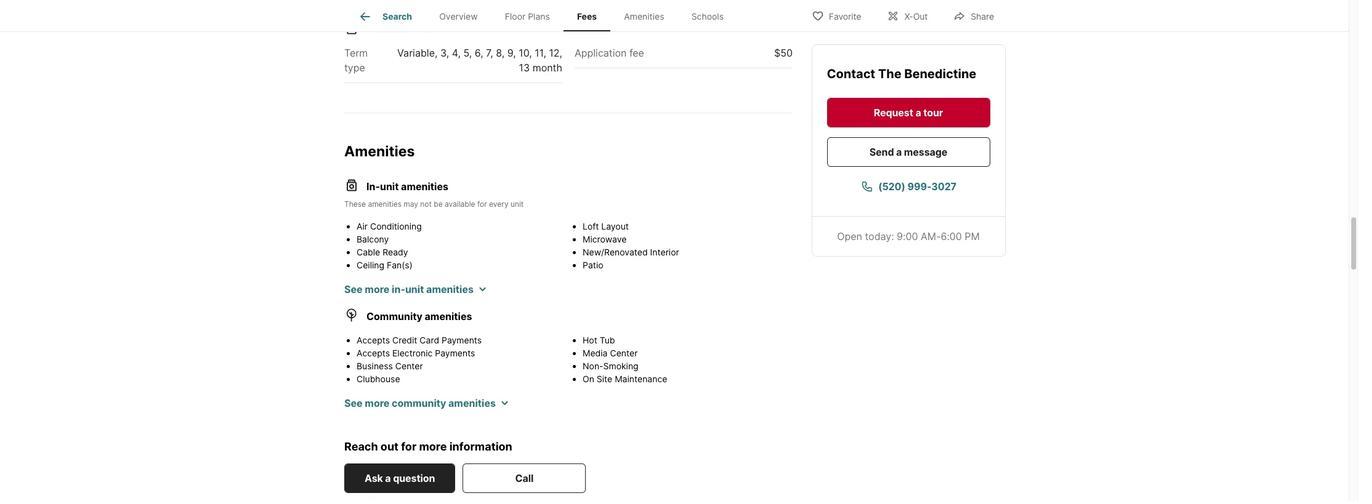 Task type: locate. For each thing, give the bounding box(es) containing it.
community
[[367, 310, 423, 323]]

amenities up card
[[425, 310, 472, 323]]

0 vertical spatial a
[[916, 107, 922, 119]]

center down 'electronic'
[[395, 361, 423, 371]]

unit inside see more in-unit amenities dropdown button
[[405, 283, 424, 295]]

1 horizontal spatial for
[[478, 199, 487, 209]]

lease terms
[[369, 22, 428, 34]]

0 horizontal spatial amenities
[[344, 143, 415, 160]]

variable,  3, 4, 5, 6, 7, 8, 9, 10, 11, 12, 13 month
[[398, 47, 563, 74]]

am-
[[922, 230, 941, 243]]

send a message
[[870, 146, 948, 158]]

see more community amenities
[[344, 397, 496, 409]]

be
[[434, 199, 443, 209]]

2 horizontal spatial unit
[[511, 199, 524, 209]]

for right out
[[401, 440, 417, 453]]

amenities inside "tab"
[[624, 11, 665, 22]]

1 accepts from the top
[[357, 335, 390, 345]]

1 vertical spatial accepts
[[357, 348, 390, 358]]

1 see from the top
[[344, 283, 363, 295]]

0 vertical spatial accepts
[[357, 335, 390, 345]]

9,
[[508, 47, 516, 59]]

amenities tab
[[611, 2, 678, 31]]

call link
[[463, 464, 586, 494]]

0 vertical spatial amenities
[[624, 11, 665, 22]]

0 vertical spatial center
[[610, 348, 638, 358]]

amenities up fee
[[624, 11, 665, 22]]

a inside button
[[916, 107, 922, 119]]

1 horizontal spatial amenities
[[624, 11, 665, 22]]

1 vertical spatial for
[[401, 440, 417, 453]]

2 see from the top
[[344, 397, 363, 409]]

payments down card
[[435, 348, 475, 358]]

4,
[[452, 47, 461, 59]]

today:
[[866, 230, 895, 243]]

see more community amenities button
[[344, 396, 508, 411]]

a left tour
[[916, 107, 922, 119]]

accepts
[[357, 335, 390, 345], [357, 348, 390, 358]]

0 vertical spatial more
[[365, 283, 390, 295]]

10,
[[519, 47, 532, 59]]

1 horizontal spatial center
[[610, 348, 638, 358]]

community amenities
[[367, 310, 472, 323]]

2 accepts from the top
[[357, 348, 390, 358]]

application
[[575, 47, 627, 59]]

electronic
[[392, 348, 433, 358]]

center inside the 'accepts credit card payments accepts electronic payments business center clubhouse'
[[395, 361, 423, 371]]

(520) 999-3027 button
[[828, 172, 991, 201]]

windows
[[431, 273, 468, 283]]

see for see more community amenities
[[344, 397, 363, 409]]

ask a question button
[[344, 464, 456, 494]]

call button
[[463, 464, 586, 494]]

more for in-
[[365, 283, 390, 295]]

unit up community amenities
[[405, 283, 424, 295]]

contact
[[828, 67, 876, 81]]

0 vertical spatial payments
[[442, 335, 482, 345]]

credit
[[392, 335, 417, 345]]

0 horizontal spatial a
[[385, 473, 391, 485]]

2 horizontal spatial a
[[916, 107, 922, 119]]

payments
[[442, 335, 482, 345], [435, 348, 475, 358]]

2 vertical spatial unit
[[405, 283, 424, 295]]

13
[[519, 61, 530, 74]]

6:00
[[941, 230, 963, 243]]

see down clubhouse
[[344, 397, 363, 409]]

air conditioning balcony cable ready ceiling fan(s) certified efficient windows
[[357, 221, 468, 283]]

unit
[[380, 180, 399, 193], [511, 199, 524, 209], [405, 283, 424, 295]]

a right ask at the left bottom
[[385, 473, 391, 485]]

more up 'question'
[[419, 440, 447, 453]]

open
[[838, 230, 863, 243]]

pm
[[965, 230, 980, 243]]

see inside see more in-unit amenities dropdown button
[[344, 283, 363, 295]]

reach
[[344, 440, 378, 453]]

amenities
[[401, 180, 449, 193], [368, 199, 402, 209], [426, 283, 474, 295], [425, 310, 472, 323], [449, 397, 496, 409]]

amenities up in-
[[344, 143, 415, 160]]

0 horizontal spatial for
[[401, 440, 417, 453]]

1 vertical spatial unit
[[511, 199, 524, 209]]

see inside see more community amenities dropdown button
[[344, 397, 363, 409]]

more left in-
[[365, 283, 390, 295]]

may
[[404, 199, 418, 209]]

search link
[[358, 9, 412, 24]]

1 vertical spatial more
[[365, 397, 390, 409]]

0 vertical spatial see
[[344, 283, 363, 295]]

999-
[[908, 181, 932, 193]]

overview
[[439, 11, 478, 22]]

request
[[875, 107, 914, 119]]

unit right the every
[[511, 199, 524, 209]]

2 vertical spatial more
[[419, 440, 447, 453]]

1 horizontal spatial unit
[[405, 283, 424, 295]]

2 vertical spatial a
[[385, 473, 391, 485]]

payments right card
[[442, 335, 482, 345]]

amenities up the information
[[449, 397, 496, 409]]

see down ceiling
[[344, 283, 363, 295]]

month
[[533, 61, 563, 74]]

1 vertical spatial see
[[344, 397, 363, 409]]

the
[[879, 67, 902, 81]]

for
[[478, 199, 487, 209], [401, 440, 417, 453]]

benedictine
[[905, 67, 977, 81]]

1 vertical spatial a
[[897, 146, 903, 158]]

1 horizontal spatial a
[[897, 146, 903, 158]]

3,
[[441, 47, 449, 59]]

fees tab
[[564, 2, 611, 31]]

amenities up community amenities
[[426, 283, 474, 295]]

$50
[[775, 47, 793, 59]]

application fee
[[575, 47, 644, 59]]

these amenities may not be available for every unit
[[344, 199, 524, 209]]

not
[[420, 199, 432, 209]]

(520) 999-3027 link
[[828, 172, 991, 201]]

for left the every
[[478, 199, 487, 209]]

community
[[392, 397, 446, 409]]

tab list
[[344, 0, 748, 31]]

1 vertical spatial center
[[395, 361, 423, 371]]

search
[[383, 11, 412, 22]]

center
[[610, 348, 638, 358], [395, 361, 423, 371]]

lease
[[369, 22, 398, 34]]

8,
[[496, 47, 505, 59]]

available
[[445, 199, 475, 209]]

unit up conditioning
[[380, 180, 399, 193]]

microwave
[[583, 234, 627, 244]]

center up smoking
[[610, 348, 638, 358]]

floor plans
[[505, 11, 550, 22]]

see
[[344, 283, 363, 295], [344, 397, 363, 409]]

a right send
[[897, 146, 903, 158]]

0 horizontal spatial unit
[[380, 180, 399, 193]]

hot tub media center non-smoking on site maintenance
[[583, 335, 668, 384]]

a for send
[[897, 146, 903, 158]]

request a tour button
[[828, 98, 991, 128]]

a
[[916, 107, 922, 119], [897, 146, 903, 158], [385, 473, 391, 485]]

0 horizontal spatial center
[[395, 361, 423, 371]]

1 vertical spatial payments
[[435, 348, 475, 358]]

variable,
[[398, 47, 438, 59]]

card
[[420, 335, 439, 345]]

more down clubhouse
[[365, 397, 390, 409]]



Task type: describe. For each thing, give the bounding box(es) containing it.
5,
[[464, 47, 472, 59]]

these
[[344, 199, 366, 209]]

non-
[[583, 361, 604, 371]]

plans
[[528, 11, 550, 22]]

message
[[905, 146, 948, 158]]

12,
[[549, 47, 563, 59]]

request a tour
[[875, 107, 944, 119]]

fees
[[577, 11, 597, 22]]

x-
[[905, 11, 914, 21]]

0 vertical spatial unit
[[380, 180, 399, 193]]

contact the benedictine
[[828, 67, 977, 81]]

see more in-unit amenities
[[344, 283, 474, 295]]

business
[[357, 361, 393, 371]]

type
[[344, 61, 365, 74]]

0 vertical spatial for
[[478, 199, 487, 209]]

patio
[[583, 260, 604, 270]]

ready
[[383, 247, 408, 257]]

amenities up not
[[401, 180, 449, 193]]

balcony
[[357, 234, 389, 244]]

(520) 999-3027
[[879, 181, 957, 193]]

see for see more in-unit amenities
[[344, 283, 363, 295]]

question
[[393, 473, 435, 485]]

share
[[971, 11, 995, 21]]

a for request
[[916, 107, 922, 119]]

in-unit amenities
[[367, 180, 449, 193]]

maintenance
[[615, 374, 668, 384]]

out
[[381, 440, 399, 453]]

in-
[[367, 180, 380, 193]]

terms
[[400, 22, 428, 34]]

fee
[[630, 47, 644, 59]]

7,
[[486, 47, 493, 59]]

open today: 9:00 am-6:00 pm
[[838, 230, 980, 243]]

center inside hot tub media center non-smoking on site maintenance
[[610, 348, 638, 358]]

term type
[[344, 47, 368, 74]]

schools
[[692, 11, 724, 22]]

layout
[[602, 221, 629, 231]]

send
[[870, 146, 895, 158]]

send a message button
[[828, 137, 991, 167]]

more for community
[[365, 397, 390, 409]]

hot
[[583, 335, 598, 345]]

term
[[344, 47, 368, 59]]

x-out
[[905, 11, 928, 21]]

(520)
[[879, 181, 906, 193]]

6,
[[475, 47, 483, 59]]

reach out for more information
[[344, 440, 513, 453]]

clubhouse
[[357, 374, 400, 384]]

every
[[489, 199, 509, 209]]

cable
[[357, 247, 380, 257]]

share button
[[944, 3, 1005, 28]]

schools tab
[[678, 2, 738, 31]]

site
[[597, 374, 613, 384]]

call
[[515, 473, 534, 485]]

1 vertical spatial amenities
[[344, 143, 415, 160]]

refrigerator
[[583, 273, 632, 283]]

efficient
[[395, 273, 428, 283]]

favorite
[[829, 11, 862, 21]]

tub
[[600, 335, 615, 345]]

3027
[[932, 181, 957, 193]]

tour
[[924, 107, 944, 119]]

certified
[[357, 273, 392, 283]]

11,
[[535, 47, 546, 59]]

smoking
[[604, 361, 639, 371]]

new/renovated
[[583, 247, 648, 257]]

overview tab
[[426, 2, 492, 31]]

out
[[914, 11, 928, 21]]

fan(s)
[[387, 260, 413, 270]]

favorite button
[[802, 3, 872, 28]]

interior
[[650, 247, 679, 257]]

amenities down in-
[[368, 199, 402, 209]]

x-out button
[[877, 3, 939, 28]]

floor plans tab
[[492, 2, 564, 31]]

see more in-unit amenities button
[[344, 282, 486, 297]]

ceiling
[[357, 260, 385, 270]]

air
[[357, 221, 368, 231]]

tab list containing search
[[344, 0, 748, 31]]

loft layout microwave new/renovated interior patio refrigerator
[[583, 221, 679, 283]]

a for ask
[[385, 473, 391, 485]]

floor
[[505, 11, 526, 22]]

in-
[[392, 283, 405, 295]]



Task type: vqa. For each thing, say whether or not it's contained in the screenshot.
the right side
no



